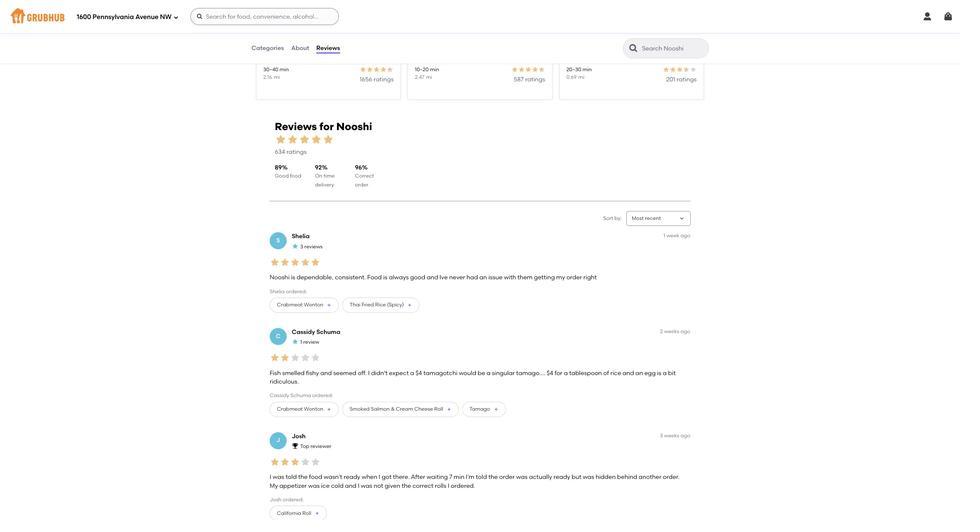 Task type: describe. For each thing, give the bounding box(es) containing it.
not
[[374, 483, 383, 490]]

bit
[[668, 370, 676, 377]]

good
[[410, 274, 425, 281]]

california roll button
[[270, 506, 327, 521]]

&
[[391, 406, 395, 412]]

ihop logo image
[[257, 0, 401, 53]]

cold
[[331, 483, 344, 490]]

sort by:
[[604, 215, 622, 221]]

crabmeat wonton for is
[[277, 302, 323, 308]]

2 told from the left
[[476, 474, 487, 481]]

right
[[584, 274, 597, 281]]

shelia for shelia
[[292, 233, 310, 240]]

waiting
[[427, 474, 448, 481]]

i left got
[[379, 474, 380, 481]]

most recent
[[632, 215, 661, 221]]

tablespoon
[[569, 370, 602, 377]]

min inside i was told the food wasn't ready when i got there. after waiting 7 min i'm told the order was actually ready but was hidden behind another order. my appetizer was ice cold and i was not given the correct rolls i ordered.
[[454, 474, 465, 481]]

top
[[300, 444, 309, 450]]

0 horizontal spatial is
[[291, 274, 295, 281]]

0 vertical spatial for
[[320, 120, 334, 133]]

was down when
[[361, 483, 372, 490]]

categories button
[[251, 33, 285, 64]]

always
[[389, 274, 409, 281]]

2 weeks ago
[[660, 329, 691, 335]]

review
[[303, 340, 319, 346]]

dependable,
[[297, 274, 334, 281]]

1 for 1 week ago
[[664, 233, 666, 239]]

shelia ordered:
[[270, 289, 307, 295]]

thai fried rice (spicy)
[[350, 302, 404, 308]]

587 ratings
[[514, 76, 545, 83]]

food inside i was told the food wasn't ready when i got there. after waiting 7 min i'm told the order was actually ready but was hidden behind another order. my appetizer was ice cold and i was not given the correct rolls i ordered.
[[309, 474, 322, 481]]

and right rice
[[623, 370, 634, 377]]

10–20 min 2.47 mi
[[415, 67, 439, 80]]

plus icon image for thai fried rice (spicy) button
[[407, 303, 413, 308]]

hidden
[[596, 474, 616, 481]]

reviews for reviews for nooshi
[[275, 120, 317, 133]]

Search for food, convenience, alcohol... search field
[[190, 8, 339, 25]]

and inside i was told the food wasn't ready when i got there. after waiting 7 min i'm told the order was actually ready but was hidden behind another order. my appetizer was ice cold and i was not given the correct rolls i ordered.
[[345, 483, 357, 490]]

caret down icon image
[[679, 215, 686, 222]]

salmon
[[371, 406, 390, 412]]

2 $4 from the left
[[547, 370, 553, 377]]

10–20
[[415, 67, 429, 73]]

expect
[[389, 370, 409, 377]]

behind
[[617, 474, 638, 481]]

weeks for fish smelled fishy and seemed off. i didn't expect a $4 tamagotchi would be a singular tamago.... $4 for a tablespoon of rice and an egg is a bit ridiculous.
[[664, 329, 680, 335]]

0.69
[[567, 74, 577, 80]]

ice
[[321, 483, 330, 490]]

smelled
[[282, 370, 305, 377]]

plus icon image for tamago button
[[494, 407, 499, 412]]

correct
[[413, 483, 434, 490]]

min for 587 ratings
[[430, 67, 439, 73]]

plus icon image left smoked at the bottom
[[327, 407, 332, 412]]

1 vertical spatial nooshi
[[270, 274, 290, 281]]

time
[[324, 173, 335, 179]]

given
[[385, 483, 400, 490]]

ihop
[[263, 45, 281, 53]]

89
[[275, 164, 282, 171]]

food inside 89 good food
[[290, 173, 301, 179]]

off.
[[358, 370, 367, 377]]

0 vertical spatial nooshi
[[336, 120, 372, 133]]

thai
[[350, 302, 361, 308]]

was left actually
[[516, 474, 528, 481]]

ago for nooshi is dependable, consistent. food is always good and ive never had an issue with them getting my order right
[[681, 233, 691, 239]]

0 horizontal spatial svg image
[[173, 15, 178, 20]]

good
[[275, 173, 289, 179]]

0 horizontal spatial svg image
[[196, 13, 203, 20]]

roll inside california roll button
[[303, 511, 311, 517]]

my
[[270, 483, 278, 490]]

order.
[[663, 474, 680, 481]]

j
[[276, 437, 280, 444]]

cassidy  schuma ordered:
[[270, 393, 333, 399]]

min for 1656 ratings
[[280, 67, 289, 73]]

smoked
[[350, 406, 370, 412]]

of
[[604, 370, 609, 377]]

i right the rolls
[[448, 483, 450, 490]]

delivery
[[315, 182, 334, 188]]

plus icon image left thai
[[327, 303, 332, 308]]

ratings for 634 ratings
[[287, 149, 307, 156]]

schuma for cassidy  schuma ordered:
[[291, 393, 311, 399]]

schuma for cassidy  schuma
[[317, 329, 340, 336]]

3 reviews
[[300, 244, 323, 250]]

i left not
[[358, 483, 360, 490]]

1 a from the left
[[410, 370, 414, 377]]

634
[[275, 149, 285, 156]]

587
[[514, 76, 524, 83]]

trophy icon image
[[292, 443, 299, 450]]

30–40
[[263, 67, 279, 73]]

about
[[291, 44, 309, 52]]

was left 'ice'
[[308, 483, 320, 490]]

them
[[518, 274, 533, 281]]

reviews for reviews
[[317, 44, 340, 52]]

mi for 1656 ratings
[[274, 74, 280, 80]]

after
[[411, 474, 425, 481]]

ridiculous.
[[270, 378, 299, 386]]

fishy
[[306, 370, 319, 377]]

cassidy for cassidy  schuma ordered:
[[270, 393, 289, 399]]

ordered: for josh
[[283, 497, 304, 503]]

ratings for 201 ratings
[[677, 76, 697, 83]]

sort
[[604, 215, 614, 221]]

smoked salmon & cream cheese roll button
[[343, 402, 459, 417]]

1 horizontal spatial is
[[383, 274, 388, 281]]

92 on time delivery
[[315, 164, 335, 188]]

0 horizontal spatial the
[[298, 474, 308, 481]]

3 weeks ago
[[660, 433, 691, 439]]

california roll
[[277, 511, 311, 517]]

crabmeat wonton for smelled
[[277, 406, 323, 412]]

reviews
[[305, 244, 323, 250]]

1 review
[[300, 340, 319, 346]]

order for nooshi is dependable, consistent. food is always good and ive never had an issue with them getting my order right
[[567, 274, 582, 281]]

weeks for i was told the food wasn't ready when i got there. after waiting 7 min i'm told the order was actually ready but was hidden behind another order. my appetizer was ice cold and i was not given the correct rolls i ordered.
[[664, 433, 680, 439]]

3 for 3 reviews
[[300, 244, 303, 250]]

an inside fish smelled fishy and seemed off. i didn't expect a $4 tamagotchi would be a singular tamago.... $4 for a tablespoon of rice and an egg is a bit ridiculous.
[[636, 370, 643, 377]]

ago for fish smelled fishy and seemed off. i didn't expect a $4 tamagotchi would be a singular tamago.... $4 for a tablespoon of rice and an egg is a bit ridiculous.
[[681, 329, 691, 335]]

96
[[355, 164, 362, 171]]

7
[[449, 474, 452, 481]]

josh for josh ordered:
[[270, 497, 282, 503]]

ive
[[440, 274, 448, 281]]

order for i was told the food wasn't ready when i got there. after waiting 7 min i'm told the order was actually ready but was hidden behind another order. my appetizer was ice cold and i was not given the correct rolls i ordered.
[[499, 474, 515, 481]]

96 correct order
[[355, 164, 374, 188]]

ratings for 1656 ratings
[[374, 76, 394, 83]]

smoked salmon & cream cheese roll
[[350, 406, 443, 412]]

appetizer
[[280, 483, 307, 490]]

seemed
[[333, 370, 357, 377]]

with
[[504, 274, 516, 281]]

had
[[467, 274, 478, 281]]

i was told the food wasn't ready when i got there. after waiting 7 min i'm told the order was actually ready but was hidden behind another order. my appetizer was ice cold and i was not given the correct rolls i ordered.
[[270, 474, 680, 490]]



Task type: locate. For each thing, give the bounding box(es) containing it.
1 horizontal spatial josh
[[292, 433, 306, 440]]

1 vertical spatial order
[[567, 274, 582, 281]]

mi right 2.16
[[274, 74, 280, 80]]

wonton down the cassidy  schuma ordered:
[[304, 406, 323, 412]]

ready left but
[[554, 474, 570, 481]]

1 ready from the left
[[344, 474, 360, 481]]

min for 201 ratings
[[583, 67, 592, 73]]

correct
[[355, 173, 374, 179]]

ratings right 587
[[525, 76, 545, 83]]

plus icon image inside california roll button
[[315, 511, 320, 516]]

mi right 0.69
[[579, 74, 585, 80]]

never
[[449, 274, 465, 281]]

food up 'ice'
[[309, 474, 322, 481]]

cassidy down ridiculous.
[[270, 393, 289, 399]]

shelia for shelia ordered:
[[270, 289, 285, 295]]

1 vertical spatial josh
[[270, 497, 282, 503]]

order inside i was told the food wasn't ready when i got there. after waiting 7 min i'm told the order was actually ready but was hidden behind another order. my appetizer was ice cold and i was not given the correct rolls i ordered.
[[499, 474, 515, 481]]

$4 right tamago....
[[547, 370, 553, 377]]

min right 7
[[454, 474, 465, 481]]

2.16
[[263, 74, 272, 80]]

1 vertical spatial reviews
[[275, 120, 317, 133]]

ready
[[344, 474, 360, 481], [554, 474, 570, 481]]

min inside 10–20 min 2.47 mi
[[430, 67, 439, 73]]

2 vertical spatial ordered:
[[283, 497, 304, 503]]

1 vertical spatial food
[[309, 474, 322, 481]]

tamagotchi
[[424, 370, 458, 377]]

0 horizontal spatial for
[[320, 120, 334, 133]]

0 horizontal spatial told
[[286, 474, 297, 481]]

0 vertical spatial order
[[355, 182, 369, 188]]

3 ago from the top
[[681, 433, 691, 439]]

1 week ago
[[664, 233, 691, 239]]

i
[[368, 370, 370, 377], [270, 474, 271, 481], [379, 474, 380, 481], [358, 483, 360, 490], [448, 483, 450, 490]]

for left tablespoon
[[555, 370, 563, 377]]

food right good
[[290, 173, 301, 179]]

3 a from the left
[[564, 370, 568, 377]]

i inside fish smelled fishy and seemed off. i didn't expect a $4 tamagotchi would be a singular tamago.... $4 for a tablespoon of rice and an egg is a bit ridiculous.
[[368, 370, 370, 377]]

1 horizontal spatial the
[[402, 483, 411, 490]]

roll right california
[[303, 511, 311, 517]]

1 left review
[[300, 340, 302, 346]]

an left egg
[[636, 370, 643, 377]]

main navigation navigation
[[0, 0, 961, 33]]

crabmeat wonton button down the cassidy  schuma ordered:
[[270, 402, 339, 417]]

is inside fish smelled fishy and seemed off. i didn't expect a $4 tamagotchi would be a singular tamago.... $4 for a tablespoon of rice and an egg is a bit ridiculous.
[[657, 370, 662, 377]]

reviews up 634 ratings
[[275, 120, 317, 133]]

ordered: down dependable,
[[286, 289, 307, 295]]

$4 right expect
[[416, 370, 422, 377]]

1 for 1 review
[[300, 340, 302, 346]]

p.f. chang's  logo image
[[560, 0, 704, 53]]

0 vertical spatial crabmeat wonton
[[277, 302, 323, 308]]

week
[[667, 233, 680, 239]]

ordered.
[[451, 483, 475, 490]]

0 vertical spatial reviews
[[317, 44, 340, 52]]

ihop link
[[263, 44, 394, 54]]

ordered: for shelia
[[286, 289, 307, 295]]

1 vertical spatial shelia
[[270, 289, 285, 295]]

3 for 3 weeks ago
[[660, 433, 663, 439]]

fried
[[362, 302, 374, 308]]

2 vertical spatial ago
[[681, 433, 691, 439]]

order down correct on the top
[[355, 182, 369, 188]]

shelia
[[292, 233, 310, 240], [270, 289, 285, 295]]

crabmeat for is
[[277, 302, 303, 308]]

josh for josh
[[292, 433, 306, 440]]

1 horizontal spatial ready
[[554, 474, 570, 481]]

a
[[410, 370, 414, 377], [487, 370, 491, 377], [564, 370, 568, 377], [663, 370, 667, 377]]

plus icon image
[[327, 303, 332, 308], [407, 303, 413, 308], [327, 407, 332, 412], [447, 407, 452, 412], [494, 407, 499, 412], [315, 511, 320, 516]]

1 horizontal spatial shelia
[[292, 233, 310, 240]]

mi inside 20–30 min 0.69 mi
[[579, 74, 585, 80]]

a left bit
[[663, 370, 667, 377]]

2 vertical spatial order
[[499, 474, 515, 481]]

ordered: up california roll at the bottom
[[283, 497, 304, 503]]

wonton for fishy
[[304, 406, 323, 412]]

Search Nooshi search field
[[641, 45, 706, 53]]

getting
[[534, 274, 555, 281]]

was right but
[[583, 474, 595, 481]]

1 horizontal spatial food
[[309, 474, 322, 481]]

the down there.
[[402, 483, 411, 490]]

2 ready from the left
[[554, 474, 570, 481]]

1 vertical spatial cassidy
[[270, 393, 289, 399]]

0 horizontal spatial an
[[480, 274, 487, 281]]

min right 10–20
[[430, 67, 439, 73]]

wonton up "cassidy  schuma"
[[304, 302, 323, 308]]

1 left the week
[[664, 233, 666, 239]]

0 vertical spatial ordered:
[[286, 289, 307, 295]]

20–30
[[567, 67, 582, 73]]

crabmeat wonton down the cassidy  schuma ordered:
[[277, 406, 323, 412]]

crabmeat wonton
[[277, 302, 323, 308], [277, 406, 323, 412]]

0 vertical spatial an
[[480, 274, 487, 281]]

0 horizontal spatial 1
[[300, 340, 302, 346]]

nw
[[160, 13, 172, 21]]

1 horizontal spatial roll
[[434, 406, 443, 412]]

ago for i was told the food wasn't ready when i got there. after waiting 7 min i'm told the order was actually ready but was hidden behind another order. my appetizer was ice cold and i was not given the correct rolls i ordered.
[[681, 433, 691, 439]]

told
[[286, 474, 297, 481], [476, 474, 487, 481]]

rolls
[[435, 483, 447, 490]]

for inside fish smelled fishy and seemed off. i didn't expect a $4 tamagotchi would be a singular tamago.... $4 for a tablespoon of rice and an egg is a bit ridiculous.
[[555, 370, 563, 377]]

1 horizontal spatial 3
[[660, 433, 663, 439]]

2.47
[[415, 74, 425, 80]]

1 vertical spatial roll
[[303, 511, 311, 517]]

is right egg
[[657, 370, 662, 377]]

ratings right the 1656
[[374, 76, 394, 83]]

is
[[291, 274, 295, 281], [383, 274, 388, 281], [657, 370, 662, 377]]

mi for 587 ratings
[[426, 74, 432, 80]]

Sort by: field
[[632, 215, 661, 222]]

1 crabmeat from the top
[[277, 302, 303, 308]]

nooshi
[[336, 120, 372, 133], [270, 274, 290, 281]]

told right i'm on the bottom left of page
[[476, 474, 487, 481]]

crabmeat down shelia ordered: at the bottom left of page
[[277, 302, 303, 308]]

cassidy for cassidy  schuma
[[292, 329, 315, 336]]

was up my
[[273, 474, 284, 481]]

1 horizontal spatial svg image
[[944, 11, 954, 22]]

cassidy up 1 review at left
[[292, 329, 315, 336]]

ready left when
[[344, 474, 360, 481]]

schuma up review
[[317, 329, 340, 336]]

the up appetizer
[[298, 474, 308, 481]]

crabmeat for smelled
[[277, 406, 303, 412]]

1 horizontal spatial told
[[476, 474, 487, 481]]

4 a from the left
[[663, 370, 667, 377]]

schuma down ridiculous.
[[291, 393, 311, 399]]

tamago
[[470, 406, 490, 412]]

0 vertical spatial wonton
[[304, 302, 323, 308]]

crabmeat wonton button down shelia ordered: at the bottom left of page
[[270, 298, 339, 313]]

plus icon image for smoked salmon & cream cheese roll button
[[447, 407, 452, 412]]

pennsylvania
[[93, 13, 134, 21]]

tamago button
[[462, 402, 506, 417]]

min inside 20–30 min 0.69 mi
[[583, 67, 592, 73]]

would
[[459, 370, 476, 377]]

0 vertical spatial weeks
[[664, 329, 680, 335]]

1 horizontal spatial schuma
[[317, 329, 340, 336]]

and right the cold
[[345, 483, 357, 490]]

1 weeks from the top
[[664, 329, 680, 335]]

2 wonton from the top
[[304, 406, 323, 412]]

plus icon image right tamago
[[494, 407, 499, 412]]

recent
[[645, 215, 661, 221]]

1 horizontal spatial for
[[555, 370, 563, 377]]

0 vertical spatial food
[[290, 173, 301, 179]]

food
[[290, 173, 301, 179], [309, 474, 322, 481]]

0 horizontal spatial schuma
[[291, 393, 311, 399]]

reviews right about
[[317, 44, 340, 52]]

roll right cheese
[[434, 406, 443, 412]]

issue
[[489, 274, 503, 281]]

actually
[[529, 474, 552, 481]]

food
[[367, 274, 382, 281]]

reviews inside button
[[317, 44, 340, 52]]

a right be
[[487, 370, 491, 377]]

1 horizontal spatial nooshi
[[336, 120, 372, 133]]

for up 92
[[320, 120, 334, 133]]

0 horizontal spatial roll
[[303, 511, 311, 517]]

2 a from the left
[[487, 370, 491, 377]]

ratings right 634
[[287, 149, 307, 156]]

30–40 min 2.16 mi
[[263, 67, 289, 80]]

1 wonton from the top
[[304, 302, 323, 308]]

0 horizontal spatial josh
[[270, 497, 282, 503]]

top reviewer
[[300, 444, 331, 450]]

2 horizontal spatial the
[[489, 474, 498, 481]]

1 vertical spatial schuma
[[291, 393, 311, 399]]

crabmeat wonton button for fishy
[[270, 402, 339, 417]]

1 horizontal spatial 1
[[664, 233, 666, 239]]

weeks right 2
[[664, 329, 680, 335]]

nooshi up shelia ordered: at the bottom left of page
[[270, 274, 290, 281]]

min inside 30–40 min 2.16 mi
[[280, 67, 289, 73]]

3
[[300, 244, 303, 250], [660, 433, 663, 439]]

ordered: down fishy
[[312, 393, 333, 399]]

consistent.
[[335, 274, 366, 281]]

ago
[[681, 233, 691, 239], [681, 329, 691, 335], [681, 433, 691, 439]]

was
[[273, 474, 284, 481], [516, 474, 528, 481], [583, 474, 595, 481], [308, 483, 320, 490], [361, 483, 372, 490]]

1656 ratings
[[360, 76, 394, 83]]

1 vertical spatial ago
[[681, 329, 691, 335]]

1 horizontal spatial $4
[[547, 370, 553, 377]]

cheese
[[415, 406, 433, 412]]

0 vertical spatial 1
[[664, 233, 666, 239]]

1 vertical spatial crabmeat wonton
[[277, 406, 323, 412]]

and
[[427, 274, 438, 281], [321, 370, 332, 377], [623, 370, 634, 377], [345, 483, 357, 490]]

crabmeat wonton button for dependable,
[[270, 298, 339, 313]]

2 mi from the left
[[426, 74, 432, 80]]

1 told from the left
[[286, 474, 297, 481]]

didn't
[[371, 370, 388, 377]]

0 horizontal spatial food
[[290, 173, 301, 179]]

1 vertical spatial weeks
[[664, 433, 680, 439]]

min
[[280, 67, 289, 73], [430, 67, 439, 73], [583, 67, 592, 73], [454, 474, 465, 481]]

1 vertical spatial an
[[636, 370, 643, 377]]

min right 20–30
[[583, 67, 592, 73]]

1 vertical spatial 1
[[300, 340, 302, 346]]

&pizza (h street) logo image
[[408, 0, 552, 53]]

i right off.
[[368, 370, 370, 377]]

1600
[[77, 13, 91, 21]]

most
[[632, 215, 644, 221]]

is up shelia ordered: at the bottom left of page
[[291, 274, 295, 281]]

plus icon image inside thai fried rice (spicy) button
[[407, 303, 413, 308]]

nooshi up 96
[[336, 120, 372, 133]]

and right fishy
[[321, 370, 332, 377]]

mi inside 10–20 min 2.47 mi
[[426, 74, 432, 80]]

josh up trophy icon
[[292, 433, 306, 440]]

my
[[557, 274, 565, 281]]

2 horizontal spatial order
[[567, 274, 582, 281]]

plus icon image right california roll at the bottom
[[315, 511, 320, 516]]

0 horizontal spatial order
[[355, 182, 369, 188]]

mi inside 30–40 min 2.16 mi
[[274, 74, 280, 80]]

plus icon image for california roll button
[[315, 511, 320, 516]]

the right i'm on the bottom left of page
[[489, 474, 498, 481]]

1 mi from the left
[[274, 74, 280, 80]]

2 ago from the top
[[681, 329, 691, 335]]

i up my
[[270, 474, 271, 481]]

2
[[660, 329, 663, 335]]

about button
[[291, 33, 310, 64]]

plus icon image inside smoked salmon & cream cheese roll button
[[447, 407, 452, 412]]

crabmeat down the cassidy  schuma ordered:
[[277, 406, 303, 412]]

wonton
[[304, 302, 323, 308], [304, 406, 323, 412]]

min right 30–40
[[280, 67, 289, 73]]

order right my
[[567, 274, 582, 281]]

0 vertical spatial crabmeat
[[277, 302, 303, 308]]

is right food
[[383, 274, 388, 281]]

2 horizontal spatial mi
[[579, 74, 585, 80]]

(spicy)
[[387, 302, 404, 308]]

crabmeat wonton down shelia ordered: at the bottom left of page
[[277, 302, 323, 308]]

1 horizontal spatial svg image
[[923, 11, 933, 22]]

2 weeks from the top
[[664, 433, 680, 439]]

and left ive
[[427, 274, 438, 281]]

crabmeat
[[277, 302, 303, 308], [277, 406, 303, 412]]

tamago....
[[516, 370, 546, 377]]

josh down my
[[270, 497, 282, 503]]

1 horizontal spatial mi
[[426, 74, 432, 80]]

star icon image
[[360, 66, 367, 73], [367, 66, 373, 73], [373, 66, 380, 73], [380, 66, 387, 73], [387, 66, 394, 73], [387, 66, 394, 73], [512, 66, 518, 73], [518, 66, 525, 73], [525, 66, 532, 73], [532, 66, 539, 73], [539, 66, 545, 73], [539, 66, 545, 73], [663, 66, 670, 73], [670, 66, 677, 73], [677, 66, 683, 73], [683, 66, 690, 73], [683, 66, 690, 73], [690, 66, 697, 73], [275, 134, 287, 146], [287, 134, 299, 146], [299, 134, 311, 146], [311, 134, 322, 146], [322, 134, 334, 146], [292, 243, 299, 250], [270, 257, 280, 268], [280, 257, 290, 268], [290, 257, 300, 268], [300, 257, 311, 268], [311, 257, 321, 268], [292, 339, 299, 345], [270, 353, 280, 363], [280, 353, 290, 363], [290, 353, 300, 363], [300, 353, 311, 363], [311, 353, 321, 363], [270, 457, 280, 468], [280, 457, 290, 468], [290, 457, 300, 468], [300, 457, 311, 468], [311, 457, 321, 468]]

2 crabmeat wonton button from the top
[[270, 402, 339, 417]]

0 horizontal spatial mi
[[274, 74, 280, 80]]

1 horizontal spatial cassidy
[[292, 329, 315, 336]]

c
[[276, 333, 281, 340]]

on
[[315, 173, 322, 179]]

0 vertical spatial ago
[[681, 233, 691, 239]]

0 vertical spatial roll
[[434, 406, 443, 412]]

1 vertical spatial ordered:
[[312, 393, 333, 399]]

plus icon image inside tamago button
[[494, 407, 499, 412]]

rice
[[611, 370, 621, 377]]

89 good food
[[275, 164, 301, 179]]

1 vertical spatial wonton
[[304, 406, 323, 412]]

plus icon image right (spicy)
[[407, 303, 413, 308]]

0 horizontal spatial $4
[[416, 370, 422, 377]]

ratings
[[374, 76, 394, 83], [525, 76, 545, 83], [677, 76, 697, 83], [287, 149, 307, 156]]

0 horizontal spatial ready
[[344, 474, 360, 481]]

plus icon image right cheese
[[447, 407, 452, 412]]

another
[[639, 474, 662, 481]]

search icon image
[[629, 43, 639, 53]]

3 mi from the left
[[579, 74, 585, 80]]

there.
[[393, 474, 410, 481]]

92
[[315, 164, 322, 171]]

s
[[277, 237, 280, 244]]

rice
[[375, 302, 386, 308]]

0 vertical spatial crabmeat wonton button
[[270, 298, 339, 313]]

crabmeat wonton button
[[270, 298, 339, 313], [270, 402, 339, 417]]

weeks up 'order.'
[[664, 433, 680, 439]]

california
[[277, 511, 301, 517]]

1 crabmeat wonton button from the top
[[270, 298, 339, 313]]

told up appetizer
[[286, 474, 297, 481]]

0 horizontal spatial 3
[[300, 244, 303, 250]]

1 vertical spatial crabmeat wonton button
[[270, 402, 339, 417]]

1 horizontal spatial order
[[499, 474, 515, 481]]

1 ago from the top
[[681, 233, 691, 239]]

nooshi is dependable, consistent. food is always good and ive never had an issue with them getting my order right
[[270, 274, 597, 281]]

svg image
[[944, 11, 954, 22], [196, 13, 203, 20]]

1 vertical spatial crabmeat
[[277, 406, 303, 412]]

0 vertical spatial 3
[[300, 244, 303, 250]]

order inside the 96 correct order
[[355, 182, 369, 188]]

1 crabmeat wonton from the top
[[277, 302, 323, 308]]

1 vertical spatial 3
[[660, 433, 663, 439]]

1 $4 from the left
[[416, 370, 422, 377]]

wonton for dependable,
[[304, 302, 323, 308]]

ratings for 587 ratings
[[525, 76, 545, 83]]

a right expect
[[410, 370, 414, 377]]

0 vertical spatial cassidy
[[292, 329, 315, 336]]

a left tablespoon
[[564, 370, 568, 377]]

order left actually
[[499, 474, 515, 481]]

svg image
[[923, 11, 933, 22], [173, 15, 178, 20]]

ratings right 201
[[677, 76, 697, 83]]

2 horizontal spatial is
[[657, 370, 662, 377]]

mi for 201 ratings
[[579, 74, 585, 80]]

1 vertical spatial for
[[555, 370, 563, 377]]

0 horizontal spatial shelia
[[270, 289, 285, 295]]

0 vertical spatial josh
[[292, 433, 306, 440]]

0 horizontal spatial nooshi
[[270, 274, 290, 281]]

0 vertical spatial shelia
[[292, 233, 310, 240]]

2 crabmeat wonton from the top
[[277, 406, 323, 412]]

reviews for nooshi
[[275, 120, 372, 133]]

josh
[[292, 433, 306, 440], [270, 497, 282, 503]]

be
[[478, 370, 485, 377]]

2 crabmeat from the top
[[277, 406, 303, 412]]

1 horizontal spatial an
[[636, 370, 643, 377]]

roll inside smoked salmon & cream cheese roll button
[[434, 406, 443, 412]]

0 vertical spatial schuma
[[317, 329, 340, 336]]

an right had
[[480, 274, 487, 281]]

mi right 2.47
[[426, 74, 432, 80]]

0 horizontal spatial cassidy
[[270, 393, 289, 399]]



Task type: vqa. For each thing, say whether or not it's contained in the screenshot.


